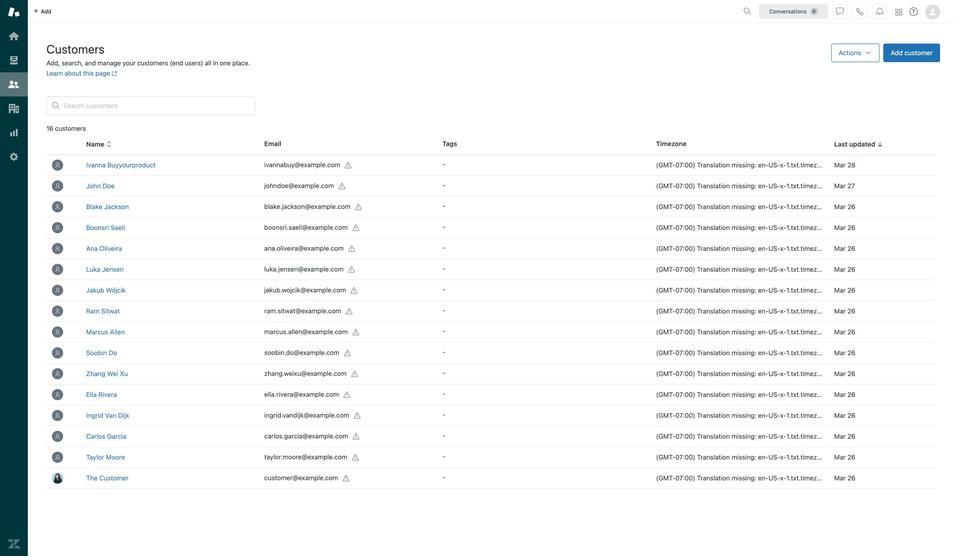 Task type: vqa. For each thing, say whether or not it's contained in the screenshot.
the rightmost Close image
no



Task type: describe. For each thing, give the bounding box(es) containing it.
button displays agent's chat status as invisible. image
[[836, 8, 844, 15]]

notifications image
[[876, 8, 884, 15]]

Search customers field
[[64, 102, 249, 110]]

(opens in a new tab) image
[[110, 71, 117, 76]]

reporting image
[[8, 127, 20, 139]]

views image
[[8, 54, 20, 66]]

get help image
[[910, 7, 918, 16]]



Task type: locate. For each thing, give the bounding box(es) containing it.
main element
[[0, 0, 28, 556]]

customers image
[[8, 78, 20, 90]]

zendesk support image
[[8, 6, 20, 18]]

zendesk products image
[[896, 9, 902, 16]]

zendesk image
[[8, 538, 20, 550]]

get started image
[[8, 30, 20, 42]]

organizations image
[[8, 103, 20, 115]]

admin image
[[8, 151, 20, 163]]

unverified email image
[[345, 162, 352, 169], [355, 204, 363, 211], [352, 224, 360, 232], [348, 245, 356, 253], [351, 287, 358, 295], [344, 391, 351, 399]]

unverified email image
[[339, 183, 346, 190], [348, 266, 356, 274], [346, 308, 353, 315], [352, 329, 360, 336], [344, 350, 351, 357], [351, 371, 359, 378], [354, 412, 361, 420], [353, 433, 360, 441], [352, 454, 359, 462], [343, 475, 350, 482]]



